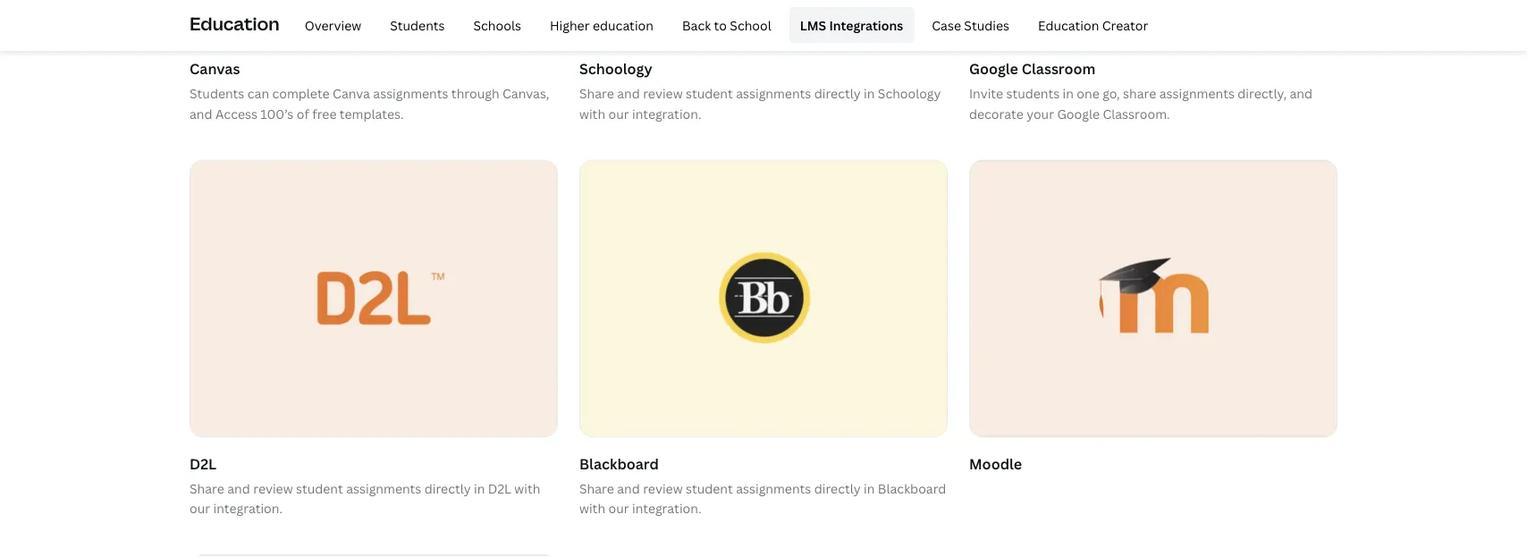 Task type: vqa. For each thing, say whether or not it's contained in the screenshot.
the Back to School link
yes



Task type: describe. For each thing, give the bounding box(es) containing it.
and inside the students can complete canva assignments through canvas, and access 100's of free templates.
[[190, 105, 212, 122]]

assignments for schoology
[[736, 85, 811, 102]]

share and review student assignments directly in schoology with our integration.
[[580, 85, 941, 122]]

our for schoology
[[609, 105, 629, 122]]

review for blackboard
[[643, 480, 683, 497]]

your
[[1027, 105, 1055, 122]]

google classroom
[[969, 59, 1096, 78]]

creator
[[1103, 16, 1149, 33]]

case studies link
[[921, 7, 1020, 43]]

students can complete canva assignments through canvas, and access 100's of free templates.
[[190, 85, 549, 122]]

share for blackboard
[[580, 480, 614, 497]]

integration. for d2l
[[213, 500, 283, 517]]

moodle image
[[970, 160, 1337, 437]]

student for schoology
[[686, 85, 733, 102]]

share
[[1123, 85, 1157, 102]]

in for schoology
[[864, 85, 875, 102]]

free
[[312, 105, 337, 122]]

classroom.
[[1103, 105, 1170, 122]]

lms integrations
[[800, 16, 904, 33]]

review for schoology
[[643, 85, 683, 102]]

student for d2l
[[296, 480, 343, 497]]

back to school
[[682, 16, 772, 33]]

through
[[452, 85, 500, 102]]

directly for blackboard
[[814, 480, 861, 497]]

share and review student assignments directly in blackboard with our integration.
[[580, 480, 947, 517]]

0 vertical spatial google
[[969, 59, 1019, 78]]

schoology inside share and review student assignments directly in schoology with our integration.
[[878, 85, 941, 102]]

lms integrations link
[[790, 7, 914, 43]]

0 horizontal spatial d2l
[[190, 454, 217, 473]]

in for d2l
[[474, 480, 485, 497]]

our for blackboard
[[609, 500, 629, 517]]

schools link
[[463, 7, 532, 43]]

share and review student assignments directly in d2l with our integration.
[[190, 480, 541, 517]]

with for blackboard
[[580, 500, 606, 517]]

menu bar containing overview
[[287, 7, 1159, 43]]

invite students in one go, share assignments directly, and decorate your google classroom.
[[969, 85, 1313, 122]]

integration. for schoology
[[632, 105, 702, 122]]

share for d2l
[[190, 480, 224, 497]]

students for students
[[390, 16, 445, 33]]

assignments for blackboard
[[736, 480, 811, 497]]

d2l inside the share and review student assignments directly in d2l with our integration.
[[488, 480, 512, 497]]

back
[[682, 16, 711, 33]]

higher education
[[550, 16, 654, 33]]

google inside "invite students in one go, share assignments directly, and decorate your google classroom."
[[1058, 105, 1100, 122]]

our for d2l
[[190, 500, 210, 517]]

in for blackboard
[[864, 480, 875, 497]]

can
[[248, 85, 269, 102]]

templates.
[[340, 105, 404, 122]]

students for students can complete canva assignments through canvas, and access 100's of free templates.
[[190, 85, 244, 102]]

student for blackboard
[[686, 480, 733, 497]]

case
[[932, 16, 961, 33]]

integration. for blackboard
[[632, 500, 702, 517]]

moodle
[[969, 454, 1022, 473]]

0 vertical spatial schoology
[[580, 59, 653, 78]]

moodle link
[[969, 160, 1338, 478]]

and for schoology
[[617, 85, 640, 102]]



Task type: locate. For each thing, give the bounding box(es) containing it.
google
[[969, 59, 1019, 78], [1058, 105, 1100, 122]]

canvas
[[190, 59, 240, 78]]

in inside share and review student assignments directly in blackboard with our integration.
[[864, 480, 875, 497]]

google up invite
[[969, 59, 1019, 78]]

and inside the share and review student assignments directly in d2l with our integration.
[[227, 480, 250, 497]]

of
[[297, 105, 309, 122]]

1 vertical spatial schoology
[[878, 85, 941, 102]]

with
[[580, 105, 606, 122], [515, 480, 541, 497], [580, 500, 606, 517]]

share inside share and review student assignments directly in blackboard with our integration.
[[580, 480, 614, 497]]

0 horizontal spatial schoology
[[580, 59, 653, 78]]

case studies
[[932, 16, 1010, 33]]

students link
[[379, 7, 456, 43]]

students left schools
[[390, 16, 445, 33]]

share for schoology
[[580, 85, 614, 102]]

0 horizontal spatial google
[[969, 59, 1019, 78]]

2 vertical spatial with
[[580, 500, 606, 517]]

directly for schoology
[[814, 85, 861, 102]]

to
[[714, 16, 727, 33]]

with for d2l
[[515, 480, 541, 497]]

our
[[609, 105, 629, 122], [190, 500, 210, 517], [609, 500, 629, 517]]

1 vertical spatial with
[[515, 480, 541, 497]]

blackboard image
[[580, 160, 947, 437]]

education creator
[[1038, 16, 1149, 33]]

assignments inside "invite students in one go, share assignments directly, and decorate your google classroom."
[[1160, 85, 1235, 102]]

directly inside share and review student assignments directly in schoology with our integration.
[[814, 85, 861, 102]]

0 horizontal spatial education
[[190, 11, 280, 35]]

1 horizontal spatial d2l
[[488, 480, 512, 497]]

higher
[[550, 16, 590, 33]]

100's
[[261, 105, 294, 122]]

1 horizontal spatial blackboard
[[878, 480, 947, 497]]

and for d2l
[[227, 480, 250, 497]]

education
[[190, 11, 280, 35], [1038, 16, 1100, 33]]

higher education link
[[539, 7, 664, 43]]

invite
[[969, 85, 1004, 102]]

review inside the share and review student assignments directly in d2l with our integration.
[[253, 480, 293, 497]]

1 horizontal spatial schoology
[[878, 85, 941, 102]]

with inside share and review student assignments directly in schoology with our integration.
[[580, 105, 606, 122]]

student inside share and review student assignments directly in blackboard with our integration.
[[686, 480, 733, 497]]

review inside share and review student assignments directly in blackboard with our integration.
[[643, 480, 683, 497]]

0 vertical spatial blackboard
[[580, 454, 659, 473]]

and inside share and review student assignments directly in blackboard with our integration.
[[617, 480, 640, 497]]

access
[[215, 105, 258, 122]]

complete
[[272, 85, 330, 102]]

and inside share and review student assignments directly in schoology with our integration.
[[617, 85, 640, 102]]

studies
[[964, 16, 1010, 33]]

integration. inside share and review student assignments directly in blackboard with our integration.
[[632, 500, 702, 517]]

1 horizontal spatial students
[[390, 16, 445, 33]]

microsoft teams image
[[190, 555, 557, 557]]

education
[[593, 16, 654, 33]]

share
[[580, 85, 614, 102], [190, 480, 224, 497], [580, 480, 614, 497]]

education inside "link"
[[1038, 16, 1100, 33]]

and for blackboard
[[617, 480, 640, 497]]

menu bar
[[287, 7, 1159, 43]]

directly for d2l
[[425, 480, 471, 497]]

assignments inside share and review student assignments directly in schoology with our integration.
[[736, 85, 811, 102]]

blackboard
[[580, 454, 659, 473], [878, 480, 947, 497]]

lms
[[800, 16, 827, 33]]

share inside the share and review student assignments directly in d2l with our integration.
[[190, 480, 224, 497]]

decorate
[[969, 105, 1024, 122]]

schools
[[474, 16, 521, 33]]

canvas,
[[503, 85, 549, 102]]

and
[[617, 85, 640, 102], [1290, 85, 1313, 102], [190, 105, 212, 122], [227, 480, 250, 497], [617, 480, 640, 497]]

1 horizontal spatial education
[[1038, 16, 1100, 33]]

0 vertical spatial students
[[390, 16, 445, 33]]

d2l
[[190, 454, 217, 473], [488, 480, 512, 497]]

review for d2l
[[253, 480, 293, 497]]

student
[[686, 85, 733, 102], [296, 480, 343, 497], [686, 480, 733, 497]]

1 vertical spatial blackboard
[[878, 480, 947, 497]]

directly
[[814, 85, 861, 102], [425, 480, 471, 497], [814, 480, 861, 497]]

share inside share and review student assignments directly in schoology with our integration.
[[580, 85, 614, 102]]

integration. inside share and review student assignments directly in schoology with our integration.
[[632, 105, 702, 122]]

school
[[730, 16, 772, 33]]

education creator link
[[1028, 7, 1159, 43]]

student inside share and review student assignments directly in schoology with our integration.
[[686, 85, 733, 102]]

in inside share and review student assignments directly in schoology with our integration.
[[864, 85, 875, 102]]

overview link
[[294, 7, 372, 43]]

schoology down education at the top left
[[580, 59, 653, 78]]

education for education creator
[[1038, 16, 1100, 33]]

with for schoology
[[580, 105, 606, 122]]

0 horizontal spatial students
[[190, 85, 244, 102]]

assignments inside the share and review student assignments directly in d2l with our integration.
[[346, 480, 422, 497]]

assignments inside the students can complete canva assignments through canvas, and access 100's of free templates.
[[373, 85, 449, 102]]

classroom
[[1022, 59, 1096, 78]]

integration. inside the share and review student assignments directly in d2l with our integration.
[[213, 500, 283, 517]]

students
[[1007, 85, 1060, 102]]

overview
[[305, 16, 361, 33]]

0 horizontal spatial blackboard
[[580, 454, 659, 473]]

directly,
[[1238, 85, 1287, 102]]

schoology
[[580, 59, 653, 78], [878, 85, 941, 102]]

c2l image
[[190, 160, 557, 437]]

in inside the share and review student assignments directly in d2l with our integration.
[[474, 480, 485, 497]]

1 vertical spatial students
[[190, 85, 244, 102]]

our inside share and review student assignments directly in blackboard with our integration.
[[609, 500, 629, 517]]

education up classroom
[[1038, 16, 1100, 33]]

1 vertical spatial d2l
[[488, 480, 512, 497]]

education up canvas
[[190, 11, 280, 35]]

back to school link
[[672, 7, 782, 43]]

directly inside share and review student assignments directly in blackboard with our integration.
[[814, 480, 861, 497]]

review
[[643, 85, 683, 102], [253, 480, 293, 497], [643, 480, 683, 497]]

students inside the students can complete canva assignments through canvas, and access 100's of free templates.
[[190, 85, 244, 102]]

integrations
[[829, 16, 904, 33]]

with inside share and review student assignments directly in blackboard with our integration.
[[580, 500, 606, 517]]

with inside the share and review student assignments directly in d2l with our integration.
[[515, 480, 541, 497]]

assignments
[[373, 85, 449, 102], [736, 85, 811, 102], [1160, 85, 1235, 102], [346, 480, 422, 497], [736, 480, 811, 497]]

1 horizontal spatial google
[[1058, 105, 1100, 122]]

0 vertical spatial d2l
[[190, 454, 217, 473]]

directly inside the share and review student assignments directly in d2l with our integration.
[[425, 480, 471, 497]]

our inside the share and review student assignments directly in d2l with our integration.
[[190, 500, 210, 517]]

and inside "invite students in one go, share assignments directly, and decorate your google classroom."
[[1290, 85, 1313, 102]]

students down canvas
[[190, 85, 244, 102]]

1 vertical spatial google
[[1058, 105, 1100, 122]]

our inside share and review student assignments directly in schoology with our integration.
[[609, 105, 629, 122]]

0 vertical spatial with
[[580, 105, 606, 122]]

education for education
[[190, 11, 280, 35]]

in inside "invite students in one go, share assignments directly, and decorate your google classroom."
[[1063, 85, 1074, 102]]

in
[[864, 85, 875, 102], [1063, 85, 1074, 102], [474, 480, 485, 497], [864, 480, 875, 497]]

one
[[1077, 85, 1100, 102]]

google down one
[[1058, 105, 1100, 122]]

go,
[[1103, 85, 1120, 102]]

assignments for d2l
[[346, 480, 422, 497]]

assignments for canvas
[[373, 85, 449, 102]]

integration.
[[632, 105, 702, 122], [213, 500, 283, 517], [632, 500, 702, 517]]

blackboard inside share and review student assignments directly in blackboard with our integration.
[[878, 480, 947, 497]]

student inside the share and review student assignments directly in d2l with our integration.
[[296, 480, 343, 497]]

schoology left invite
[[878, 85, 941, 102]]

students
[[390, 16, 445, 33], [190, 85, 244, 102]]

review inside share and review student assignments directly in schoology with our integration.
[[643, 85, 683, 102]]

assignments inside share and review student assignments directly in blackboard with our integration.
[[736, 480, 811, 497]]

canva
[[333, 85, 370, 102]]



